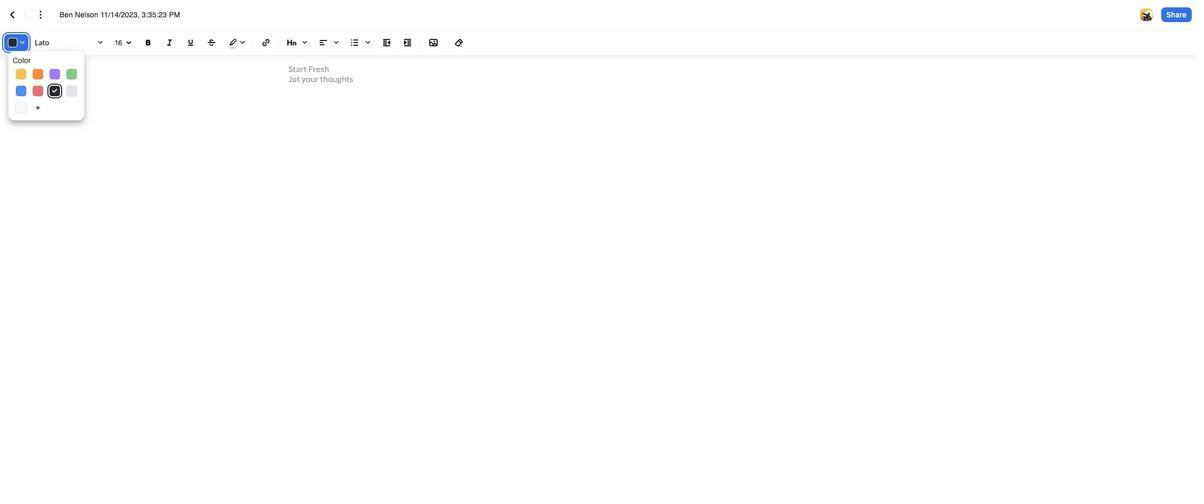 Task type: locate. For each thing, give the bounding box(es) containing it.
orange option
[[33, 69, 43, 80]]

link image
[[260, 36, 272, 49]]

decrease indent image
[[380, 36, 393, 49]]

purple option
[[50, 69, 60, 80]]

blue option
[[16, 86, 26, 96]]

clear style image
[[453, 36, 466, 49]]

white option
[[16, 103, 26, 113]]

increase indent image
[[401, 36, 414, 49]]

share
[[1167, 10, 1187, 19]]

share button
[[1162, 7, 1192, 22]]

all notes image
[[6, 8, 19, 21]]

text align image
[[315, 34, 342, 51]]

None text field
[[60, 9, 192, 20]]

more image
[[34, 8, 47, 21]]

yellow option
[[16, 69, 26, 80]]

bold image
[[142, 36, 155, 49]]

heading image
[[283, 34, 311, 51]]

insert image image
[[427, 36, 440, 49]]

gray option
[[66, 86, 77, 96]]



Task type: describe. For each thing, give the bounding box(es) containing it.
font image
[[33, 34, 106, 51]]

text highlight image
[[224, 34, 249, 51]]

green option
[[66, 69, 77, 80]]

strikethrough image
[[205, 36, 218, 49]]

color option
[[13, 55, 80, 66]]

ben nelson image
[[1141, 8, 1153, 21]]

list image
[[347, 34, 374, 51]]

black image
[[52, 89, 57, 93]]

italic image
[[163, 36, 176, 49]]

red option
[[33, 86, 43, 96]]

black option
[[50, 86, 60, 96]]

color list box
[[8, 51, 84, 121]]

color
[[13, 56, 31, 65]]

underline image
[[184, 36, 197, 49]]



Task type: vqa. For each thing, say whether or not it's contained in the screenshot.
'italic' icon
yes



